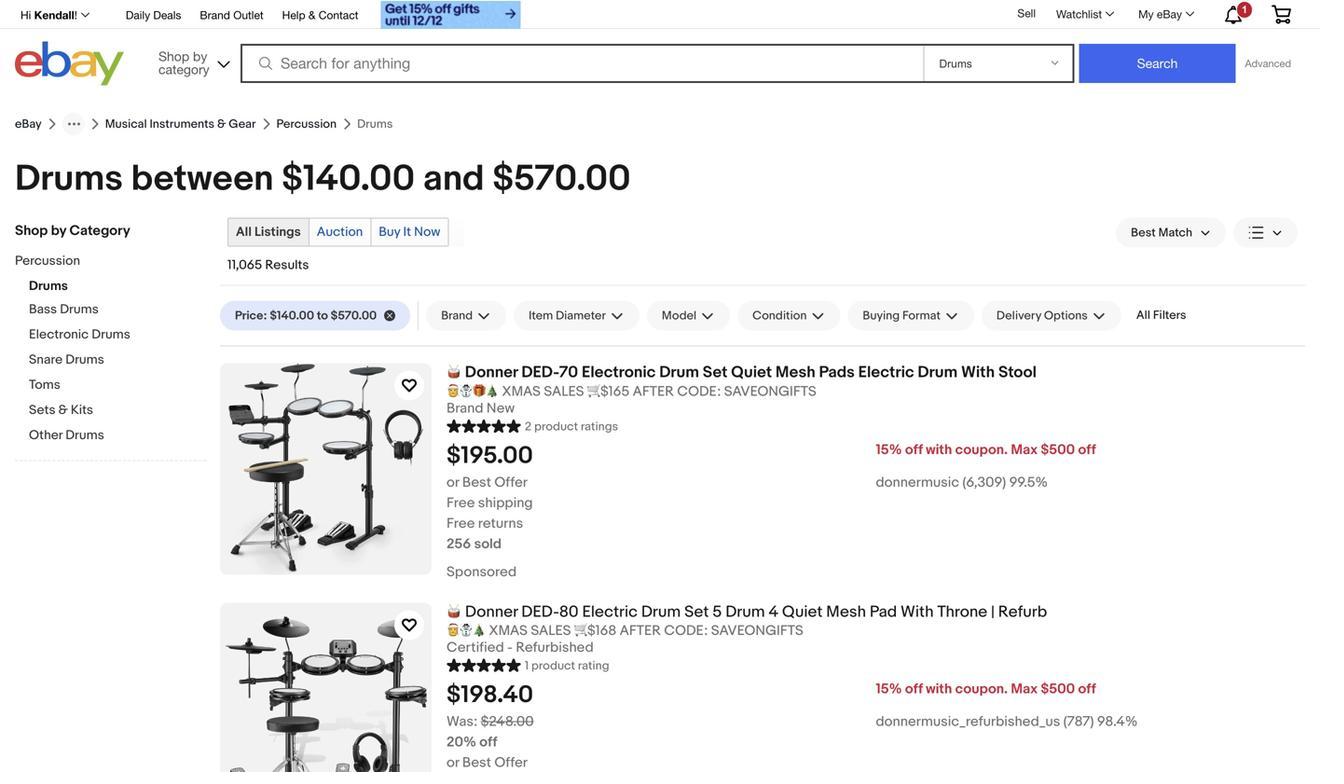 Task type: describe. For each thing, give the bounding box(es) containing it.
11,065 results
[[228, 257, 309, 273]]

1 vertical spatial $140.00
[[270, 308, 314, 323]]

and
[[423, 158, 485, 201]]

set for $195.00
[[703, 363, 728, 382]]

snare drums link
[[29, 352, 206, 370]]

item diameter button
[[514, 301, 640, 331]]

11,065
[[228, 257, 262, 273]]

99.5%
[[1010, 474, 1048, 491]]

or inside the $198.40 was: $248.00 20% off or best offer
[[447, 755, 459, 771]]

mesh inside 🥁 donner ded-80 electric drum set 5 drum 4 quiet mesh pad with throne | refurb 🎅☃️🎄 xmas sales 🛒$168 after code: saveongifts certified - refurbished
[[827, 602, 867, 622]]

all listings link
[[229, 219, 309, 246]]

buy it now
[[379, 224, 441, 240]]

shipping
[[478, 495, 533, 511]]

electronic drums link
[[29, 327, 206, 345]]

1 horizontal spatial $570.00
[[493, 158, 631, 201]]

4
[[769, 602, 779, 622]]

get an extra 15% off image
[[381, 1, 521, 29]]

donner for $195.00
[[465, 363, 518, 382]]

drum right 5
[[726, 602, 765, 622]]

daily deals
[[126, 8, 181, 21]]

2 product ratings link
[[447, 417, 619, 434]]

pad
[[870, 602, 897, 622]]

deals
[[153, 8, 181, 21]]

my ebay
[[1139, 7, 1183, 21]]

brand outlet link
[[200, 6, 264, 26]]

brand button
[[426, 301, 507, 331]]

drums up shop by category
[[15, 158, 123, 201]]

results
[[265, 257, 309, 273]]

instruments
[[150, 117, 215, 131]]

musical
[[105, 117, 147, 131]]

best match
[[1131, 225, 1193, 240]]

none submit inside shop by category banner
[[1080, 44, 1236, 83]]

shop by category
[[15, 222, 130, 239]]

refurb
[[999, 602, 1048, 622]]

percussion drums bass drums electronic drums snare drums toms sets & kits other drums
[[15, 253, 130, 444]]

toms
[[29, 377, 60, 393]]

buying format button
[[848, 301, 975, 331]]

hi kendall !
[[21, 8, 77, 21]]

kendall
[[34, 8, 74, 21]]

0 vertical spatial $140.00
[[282, 158, 415, 201]]

category
[[159, 62, 210, 77]]

5.0 out of 5 stars. image for $195.00
[[447, 417, 521, 434]]

1 vertical spatial percussion link
[[15, 253, 192, 271]]

was:
[[447, 714, 478, 730]]

condition button
[[738, 301, 841, 331]]

🥁 donner ded-70 electronic drum set quiet mesh pads electric drum with stool link
[[447, 363, 1306, 383]]

🛒$168
[[575, 623, 617, 639]]

🎅☃️🎄
[[447, 623, 486, 639]]

brand outlet
[[200, 8, 264, 21]]

xmas inside 🥁 donner ded-70 electronic drum set quiet mesh pads electric drum with stool 🎅☃️🎁🎄 xmas sales 🛒$165 after code: saveongifts brand new
[[502, 383, 541, 400]]

sell link
[[1010, 7, 1045, 20]]

1 horizontal spatial percussion link
[[277, 117, 337, 131]]

auction
[[317, 224, 363, 240]]

throne
[[938, 602, 988, 622]]

🥁 donner ded-80 electric drum set 5 drum 4 quiet mesh pad with throne | refurb 🎅☃️🎄 xmas sales 🛒$168 after code: saveongifts certified - refurbished
[[447, 602, 1048, 656]]

1 vertical spatial &
[[217, 117, 226, 131]]

(787)
[[1064, 714, 1095, 730]]

after inside 🥁 donner ded-70 electronic drum set quiet mesh pads electric drum with stool 🎅☃️🎁🎄 xmas sales 🛒$165 after code: saveongifts brand new
[[633, 383, 674, 400]]

$198.40
[[447, 681, 534, 710]]

20%
[[447, 734, 477, 751]]

ded- for $198.40
[[522, 602, 559, 622]]

best inside the $198.40 was: $248.00 20% off or best offer
[[462, 755, 492, 771]]

hi
[[21, 8, 31, 21]]

$195.00 or best offer free shipping free returns 256 sold
[[447, 441, 533, 552]]

rating
[[578, 659, 610, 674]]

donnermusic_refurbished_us (787) 98.4%
[[876, 714, 1138, 730]]

item
[[529, 308, 553, 323]]

offer inside '$195.00 or best offer free shipping free returns 256 sold'
[[495, 474, 528, 491]]

your shopping cart image
[[1271, 5, 1293, 24]]

price: $140.00 to $570.00
[[235, 308, 377, 323]]

sales inside 🥁 donner ded-70 electronic drum set quiet mesh pads electric drum with stool 🎅☃️🎁🎄 xmas sales 🛒$165 after code: saveongifts brand new
[[544, 383, 584, 400]]

2 product ratings
[[525, 420, 619, 434]]

buy it now link
[[372, 219, 448, 246]]

0 horizontal spatial ebay
[[15, 117, 42, 131]]

toms link
[[29, 377, 206, 395]]

2
[[525, 420, 532, 434]]

best inside '$195.00 or best offer free shipping free returns 256 sold'
[[462, 474, 492, 491]]

5
[[713, 602, 722, 622]]

1 15% from the top
[[876, 441, 902, 458]]

& inside percussion drums bass drums electronic drums snare drums toms sets & kits other drums
[[58, 402, 68, 418]]

auction link
[[309, 219, 371, 246]]

shop by category
[[159, 49, 210, 77]]

$198.40 was: $248.00 20% off or best offer
[[447, 681, 534, 771]]

!
[[74, 8, 77, 21]]

by for category
[[51, 222, 66, 239]]

diameter
[[556, 308, 606, 323]]

best match button
[[1117, 218, 1227, 248]]

2 with from the top
[[926, 681, 953, 698]]

electronic for 70
[[582, 363, 656, 382]]

returns
[[478, 515, 523, 532]]

🥁 donner ded-80 electric drum set 5 drum 4 quiet mesh pad with throne | refurb image
[[220, 603, 432, 772]]

advanced link
[[1236, 45, 1301, 82]]

-
[[508, 639, 513, 656]]

drums right the snare
[[66, 352, 104, 368]]

donnermusic
[[876, 474, 960, 491]]

listings
[[255, 224, 301, 240]]

1 for 1 product rating
[[525, 659, 529, 674]]

by for category
[[193, 49, 207, 64]]

it
[[403, 224, 411, 240]]

electric inside 🥁 donner ded-70 electronic drum set quiet mesh pads electric drum with stool 🎅☃️🎁🎄 xmas sales 🛒$165 after code: saveongifts brand new
[[859, 363, 915, 382]]

drum left 5
[[642, 602, 681, 622]]

(6,309)
[[963, 474, 1007, 491]]

all filters
[[1137, 308, 1187, 323]]

1 coupon. from the top
[[956, 441, 1008, 458]]

filters
[[1154, 308, 1187, 323]]

drums up bass
[[29, 278, 68, 294]]

1 15% off with coupon. max $500 off from the top
[[876, 441, 1097, 458]]

& inside account navigation
[[309, 8, 316, 21]]

🥁 for $195.00
[[447, 363, 462, 382]]



Task type: locate. For each thing, give the bounding box(es) containing it.
all
[[236, 224, 252, 240], [1137, 308, 1151, 323]]

1 horizontal spatial ebay
[[1157, 7, 1183, 21]]

match
[[1159, 225, 1193, 240]]

mesh left pad
[[827, 602, 867, 622]]

1 vertical spatial ded-
[[522, 602, 559, 622]]

max up 99.5%
[[1011, 441, 1038, 458]]

2 $500 from the top
[[1041, 681, 1076, 698]]

15% down pad
[[876, 681, 902, 698]]

drums down kits
[[66, 428, 104, 444]]

after right 🛒$168
[[620, 623, 661, 639]]

1 with from the top
[[926, 441, 953, 458]]

brand inside dropdown button
[[441, 308, 473, 323]]

donner inside 🥁 donner ded-70 electronic drum set quiet mesh pads electric drum with stool 🎅☃️🎁🎄 xmas sales 🛒$165 after code: saveongifts brand new
[[465, 363, 518, 382]]

electric up 🛒$168
[[582, 602, 638, 622]]

🥁 donner ded-80 electric drum set 5 drum 4 quiet mesh pad with throne | refurb link
[[447, 602, 1306, 622]]

donner inside 🥁 donner ded-80 electric drum set 5 drum 4 quiet mesh pad with throne | refurb 🎅☃️🎄 xmas sales 🛒$168 after code: saveongifts certified - refurbished
[[465, 602, 518, 622]]

0 vertical spatial set
[[703, 363, 728, 382]]

stool
[[999, 363, 1037, 382]]

1 horizontal spatial &
[[217, 117, 226, 131]]

$140.00 up auction
[[282, 158, 415, 201]]

main content containing $195.00
[[220, 201, 1306, 772]]

max
[[1011, 441, 1038, 458], [1011, 681, 1038, 698]]

quiet down condition
[[731, 363, 772, 382]]

1 horizontal spatial with
[[962, 363, 995, 382]]

5.0 out of 5 stars. image for $198.40
[[447, 656, 521, 673]]

🥁 inside 🥁 donner ded-70 electronic drum set quiet mesh pads electric drum with stool 🎅☃️🎁🎄 xmas sales 🛒$165 after code: saveongifts brand new
[[447, 363, 462, 382]]

pads
[[819, 363, 855, 382]]

🥁 donner ded-70 electronic drum set quiet mesh pads electric drum with stool image
[[220, 363, 432, 575]]

sales down 70
[[544, 383, 584, 400]]

1 vertical spatial saveongifts
[[711, 623, 804, 639]]

0 vertical spatial all
[[236, 224, 252, 240]]

ratings
[[581, 420, 619, 434]]

1 5.0 out of 5 stars. image from the top
[[447, 417, 521, 434]]

15% up donnermusic
[[876, 441, 902, 458]]

0 vertical spatial percussion
[[277, 117, 337, 131]]

5.0 out of 5 stars. image down the "certified"
[[447, 656, 521, 673]]

0 vertical spatial &
[[309, 8, 316, 21]]

1 donner from the top
[[465, 363, 518, 382]]

donner
[[465, 363, 518, 382], [465, 602, 518, 622]]

1 vertical spatial best
[[462, 474, 492, 491]]

best left match at the top right
[[1131, 225, 1156, 240]]

shop for shop by category
[[159, 49, 189, 64]]

0 vertical spatial product
[[535, 420, 578, 434]]

advanced
[[1246, 57, 1292, 69]]

item diameter
[[529, 308, 606, 323]]

ded- up refurbished
[[522, 602, 559, 622]]

1 offer from the top
[[495, 474, 528, 491]]

brand left outlet
[[200, 8, 230, 21]]

drum down format
[[918, 363, 958, 382]]

1 vertical spatial with
[[901, 602, 934, 622]]

model button
[[647, 301, 730, 331]]

1 vertical spatial max
[[1011, 681, 1038, 698]]

|
[[991, 602, 995, 622]]

1 vertical spatial free
[[447, 515, 475, 532]]

best
[[1131, 225, 1156, 240], [462, 474, 492, 491], [462, 755, 492, 771]]

98.4%
[[1098, 714, 1138, 730]]

0 vertical spatial free
[[447, 495, 475, 511]]

now
[[414, 224, 441, 240]]

brand left new
[[447, 400, 484, 417]]

0 vertical spatial 🥁
[[447, 363, 462, 382]]

1 vertical spatial all
[[1137, 308, 1151, 323]]

1 or from the top
[[447, 474, 459, 491]]

1 $500 from the top
[[1041, 441, 1076, 458]]

brand for brand
[[441, 308, 473, 323]]

mesh left the pads at top right
[[776, 363, 816, 382]]

with
[[926, 441, 953, 458], [926, 681, 953, 698]]

0 vertical spatial brand
[[200, 8, 230, 21]]

2 donner from the top
[[465, 602, 518, 622]]

mesh inside 🥁 donner ded-70 electronic drum set quiet mesh pads electric drum with stool 🎅☃️🎁🎄 xmas sales 🛒$165 after code: saveongifts brand new
[[776, 363, 816, 382]]

🥁 up 🎅☃️🎁🎄
[[447, 363, 462, 382]]

main content
[[220, 201, 1306, 772]]

all for all listings
[[236, 224, 252, 240]]

shop by category banner
[[10, 0, 1306, 90]]

0 vertical spatial electronic
[[29, 327, 89, 343]]

0 horizontal spatial 1
[[525, 659, 529, 674]]

1 vertical spatial by
[[51, 222, 66, 239]]

after
[[633, 383, 674, 400], [620, 623, 661, 639]]

brand for brand outlet
[[200, 8, 230, 21]]

0 vertical spatial by
[[193, 49, 207, 64]]

1 horizontal spatial mesh
[[827, 602, 867, 622]]

0 vertical spatial mesh
[[776, 363, 816, 382]]

5.0 out of 5 stars. image inside 2 product ratings link
[[447, 417, 521, 434]]

1 horizontal spatial electric
[[859, 363, 915, 382]]

with inside 🥁 donner ded-70 electronic drum set quiet mesh pads electric drum with stool 🎅☃️🎁🎄 xmas sales 🛒$165 after code: saveongifts brand new
[[962, 363, 995, 382]]

2 or from the top
[[447, 755, 459, 771]]

other
[[29, 428, 63, 444]]

1 max from the top
[[1011, 441, 1038, 458]]

$140.00 left to
[[270, 308, 314, 323]]

$500
[[1041, 441, 1076, 458], [1041, 681, 1076, 698]]

sets
[[29, 402, 56, 418]]

offer up shipping
[[495, 474, 528, 491]]

electronic for drums
[[29, 327, 89, 343]]

1 vertical spatial percussion
[[15, 253, 80, 269]]

or down "20%"
[[447, 755, 459, 771]]

offer inside the $198.40 was: $248.00 20% off or best offer
[[495, 755, 528, 771]]

0 vertical spatial code:
[[678, 383, 721, 400]]

0 horizontal spatial $570.00
[[331, 308, 377, 323]]

2 🥁 from the top
[[447, 602, 462, 622]]

1 vertical spatial xmas
[[489, 623, 528, 639]]

1 inside dropdown button
[[1242, 4, 1248, 15]]

sold
[[474, 536, 502, 552]]

saveongifts inside 🥁 donner ded-70 electronic drum set quiet mesh pads electric drum with stool 🎅☃️🎁🎄 xmas sales 🛒$165 after code: saveongifts brand new
[[724, 383, 817, 400]]

quiet inside 🥁 donner ded-80 electric drum set 5 drum 4 quiet mesh pad with throne | refurb 🎅☃️🎄 xmas sales 🛒$168 after code: saveongifts certified - refurbished
[[782, 602, 823, 622]]

set inside 🥁 donner ded-70 electronic drum set quiet mesh pads electric drum with stool 🎅☃️🎁🎄 xmas sales 🛒$165 after code: saveongifts brand new
[[703, 363, 728, 382]]

donner for $198.40
[[465, 602, 518, 622]]

donner up 🎅☃️🎄
[[465, 602, 518, 622]]

musical instruments & gear
[[105, 117, 256, 131]]

🥁 for $198.40
[[447, 602, 462, 622]]

account navigation
[[10, 0, 1306, 31]]

free
[[447, 495, 475, 511], [447, 515, 475, 532]]

by
[[193, 49, 207, 64], [51, 222, 66, 239]]

1 vertical spatial electric
[[582, 602, 638, 622]]

2 max from the top
[[1011, 681, 1038, 698]]

1 vertical spatial or
[[447, 755, 459, 771]]

with up donnermusic
[[926, 441, 953, 458]]

256
[[447, 536, 471, 552]]

0 horizontal spatial percussion link
[[15, 253, 192, 271]]

certified
[[447, 639, 504, 656]]

delivery options button
[[982, 301, 1122, 331]]

0 vertical spatial with
[[962, 363, 995, 382]]

drums down bass drums link at the top of the page
[[92, 327, 130, 343]]

1 horizontal spatial 1
[[1242, 4, 1248, 15]]

0 vertical spatial 5.0 out of 5 stars. image
[[447, 417, 521, 434]]

0 vertical spatial saveongifts
[[724, 383, 817, 400]]

help & contact
[[282, 8, 359, 21]]

snare
[[29, 352, 63, 368]]

0 vertical spatial 1
[[1242, 4, 1248, 15]]

1 vertical spatial mesh
[[827, 602, 867, 622]]

ded- up 2 product ratings link
[[522, 363, 559, 382]]

off
[[906, 441, 923, 458], [1079, 441, 1097, 458], [906, 681, 923, 698], [1079, 681, 1097, 698], [480, 734, 498, 751]]

1 horizontal spatial quiet
[[782, 602, 823, 622]]

1 vertical spatial 15%
[[876, 681, 902, 698]]

Search for anything text field
[[243, 46, 920, 81]]

shop for shop by category
[[15, 222, 48, 239]]

0 vertical spatial xmas
[[502, 383, 541, 400]]

all inside all listings link
[[236, 224, 252, 240]]

percussion for percussion
[[277, 117, 337, 131]]

0 horizontal spatial by
[[51, 222, 66, 239]]

1 vertical spatial 1
[[525, 659, 529, 674]]

1 vertical spatial shop
[[15, 222, 48, 239]]

offer down $248.00
[[495, 755, 528, 771]]

shop left category
[[15, 222, 48, 239]]

help & contact link
[[282, 6, 359, 26]]

1 vertical spatial electronic
[[582, 363, 656, 382]]

1 vertical spatial code:
[[664, 623, 708, 639]]

sales inside 🥁 donner ded-80 electric drum set 5 drum 4 quiet mesh pad with throne | refurb 🎅☃️🎄 xmas sales 🛒$168 after code: saveongifts certified - refurbished
[[531, 623, 571, 639]]

2 ded- from the top
[[522, 602, 559, 622]]

1 vertical spatial set
[[685, 602, 709, 622]]

quiet right the 4
[[782, 602, 823, 622]]

percussion down shop by category
[[15, 253, 80, 269]]

outlet
[[233, 8, 264, 21]]

0 vertical spatial max
[[1011, 441, 1038, 458]]

watchlist link
[[1047, 3, 1123, 25]]

15% off with coupon. max $500 off up (6,309)
[[876, 441, 1097, 458]]

code: inside 🥁 donner ded-70 electronic drum set quiet mesh pads electric drum with stool 🎅☃️🎁🎄 xmas sales 🛒$165 after code: saveongifts brand new
[[678, 383, 721, 400]]

or inside '$195.00 or best offer free shipping free returns 256 sold'
[[447, 474, 459, 491]]

1 vertical spatial sales
[[531, 623, 571, 639]]

1 vertical spatial brand
[[441, 308, 473, 323]]

percussion inside percussion drums bass drums electronic drums snare drums toms sets & kits other drums
[[15, 253, 80, 269]]

0 vertical spatial sales
[[544, 383, 584, 400]]

brand inside 🥁 donner ded-70 electronic drum set quiet mesh pads electric drum with stool 🎅☃️🎁🎄 xmas sales 🛒$165 after code: saveongifts brand new
[[447, 400, 484, 417]]

0 horizontal spatial &
[[58, 402, 68, 418]]

delivery
[[997, 308, 1042, 323]]

max up donnermusic_refurbished_us (787) 98.4%
[[1011, 681, 1038, 698]]

set down model dropdown button
[[703, 363, 728, 382]]

0 horizontal spatial electronic
[[29, 327, 89, 343]]

format
[[903, 308, 941, 323]]

1 vertical spatial 5.0 out of 5 stars. image
[[447, 656, 521, 673]]

donnermusic_refurbished_us
[[876, 714, 1061, 730]]

0 vertical spatial quiet
[[731, 363, 772, 382]]

1 vertical spatial 15% off with coupon. max $500 off
[[876, 681, 1097, 698]]

drum down the 'model' on the top right of the page
[[660, 363, 700, 382]]

& left gear
[[217, 117, 226, 131]]

shop down deals
[[159, 49, 189, 64]]

donner up 🎅☃️🎁🎄
[[465, 363, 518, 382]]

after right 🛒$165
[[633, 383, 674, 400]]

drums between $140.00 and $570.00
[[15, 158, 631, 201]]

all filters button
[[1129, 301, 1194, 330]]

with inside 🥁 donner ded-80 electric drum set 5 drum 4 quiet mesh pad with throne | refurb 🎅☃️🎄 xmas sales 🛒$168 after code: saveongifts certified - refurbished
[[901, 602, 934, 622]]

0 vertical spatial offer
[[495, 474, 528, 491]]

my ebay link
[[1129, 3, 1203, 25]]

1 vertical spatial coupon.
[[956, 681, 1008, 698]]

1 left your shopping cart icon
[[1242, 4, 1248, 15]]

set for $198.40
[[685, 602, 709, 622]]

by inside shop by category
[[193, 49, 207, 64]]

drums right bass
[[60, 302, 99, 318]]

🥁 donner ded-70 electronic drum set quiet mesh pads electric drum with stool 🎅☃️🎁🎄 xmas sales 🛒$165 after code: saveongifts brand new
[[447, 363, 1037, 417]]

best inside dropdown button
[[1131, 225, 1156, 240]]

1 vertical spatial donner
[[465, 602, 518, 622]]

0 vertical spatial or
[[447, 474, 459, 491]]

musical instruments & gear link
[[105, 117, 256, 131]]

0 vertical spatial ebay
[[1157, 7, 1183, 21]]

0 vertical spatial shop
[[159, 49, 189, 64]]

with left stool on the right top of the page
[[962, 363, 995, 382]]

80
[[559, 602, 579, 622]]

all listings
[[236, 224, 301, 240]]

2 15% off with coupon. max $500 off from the top
[[876, 681, 1097, 698]]

$570.00 inside price: $140.00 to $570.00 link
[[331, 308, 377, 323]]

product for $195.00
[[535, 420, 578, 434]]

quiet
[[731, 363, 772, 382], [782, 602, 823, 622]]

sell
[[1018, 7, 1036, 20]]

all for all filters
[[1137, 308, 1151, 323]]

best down "20%"
[[462, 755, 492, 771]]

1 product rating link
[[447, 656, 610, 674]]

1 horizontal spatial electronic
[[582, 363, 656, 382]]

ded-
[[522, 363, 559, 382], [522, 602, 559, 622]]

percussion for percussion drums bass drums electronic drums snare drums toms sets & kits other drums
[[15, 253, 80, 269]]

product down refurbished
[[532, 659, 576, 674]]

ebay inside account navigation
[[1157, 7, 1183, 21]]

0 vertical spatial ded-
[[522, 363, 559, 382]]

$570.00
[[493, 158, 631, 201], [331, 308, 377, 323]]

coupon. up (6,309)
[[956, 441, 1008, 458]]

help
[[282, 8, 306, 21]]

2 vertical spatial best
[[462, 755, 492, 771]]

after inside 🥁 donner ded-80 electric drum set 5 drum 4 quiet mesh pad with throne | refurb 🎅☃️🎄 xmas sales 🛒$168 after code: saveongifts certified - refurbished
[[620, 623, 661, 639]]

drum
[[660, 363, 700, 382], [918, 363, 958, 382], [642, 602, 681, 622], [726, 602, 765, 622]]

1 vertical spatial offer
[[495, 755, 528, 771]]

1 horizontal spatial by
[[193, 49, 207, 64]]

or down $195.00
[[447, 474, 459, 491]]

🛒$165
[[588, 383, 630, 400]]

saveongifts down condition
[[724, 383, 817, 400]]

1 🥁 from the top
[[447, 363, 462, 382]]

view: list view image
[[1249, 223, 1283, 243]]

1 horizontal spatial all
[[1137, 308, 1151, 323]]

$500 up (787)
[[1041, 681, 1076, 698]]

xmas inside 🥁 donner ded-80 electric drum set 5 drum 4 quiet mesh pad with throne | refurb 🎅☃️🎄 xmas sales 🛒$168 after code: saveongifts certified - refurbished
[[489, 623, 528, 639]]

all inside button
[[1137, 308, 1151, 323]]

1 vertical spatial ebay
[[15, 117, 42, 131]]

model
[[662, 308, 697, 323]]

15% off with coupon. max $500 off up donnermusic_refurbished_us in the bottom of the page
[[876, 681, 1097, 698]]

between
[[131, 158, 274, 201]]

all up 11,065
[[236, 224, 252, 240]]

with up donnermusic_refurbished_us in the bottom of the page
[[926, 681, 953, 698]]

electronic up 🛒$165
[[582, 363, 656, 382]]

set left 5
[[685, 602, 709, 622]]

brand up 🎅☃️🎁🎄
[[441, 308, 473, 323]]

new
[[487, 400, 515, 417]]

code: inside 🥁 donner ded-80 electric drum set 5 drum 4 quiet mesh pad with throne | refurb 🎅☃️🎄 xmas sales 🛒$168 after code: saveongifts certified - refurbished
[[664, 623, 708, 639]]

by left category
[[51, 222, 66, 239]]

1 inside main content
[[525, 659, 529, 674]]

$500 up 99.5%
[[1041, 441, 1076, 458]]

set inside 🥁 donner ded-80 electric drum set 5 drum 4 quiet mesh pad with throne | refurb 🎅☃️🎄 xmas sales 🛒$168 after code: saveongifts certified - refurbished
[[685, 602, 709, 622]]

1 vertical spatial with
[[926, 681, 953, 698]]

& right help
[[309, 8, 316, 21]]

all left "filters"
[[1137, 308, 1151, 323]]

2 coupon. from the top
[[956, 681, 1008, 698]]

coupon. up donnermusic_refurbished_us in the bottom of the page
[[956, 681, 1008, 698]]

shop by category button
[[150, 42, 234, 82]]

5.0 out of 5 stars. image down new
[[447, 417, 521, 434]]

1 for 1
[[1242, 4, 1248, 15]]

sales down 80
[[531, 623, 571, 639]]

2 5.0 out of 5 stars. image from the top
[[447, 656, 521, 673]]

1 down refurbished
[[525, 659, 529, 674]]

shop inside shop by category
[[159, 49, 189, 64]]

0 horizontal spatial percussion
[[15, 253, 80, 269]]

donnermusic (6,309) 99.5%
[[876, 474, 1048, 491]]

product for $198.40
[[532, 659, 576, 674]]

0 vertical spatial with
[[926, 441, 953, 458]]

code: right 🛒$168
[[664, 623, 708, 639]]

best down $195.00
[[462, 474, 492, 491]]

0 horizontal spatial quiet
[[731, 363, 772, 382]]

code:
[[678, 383, 721, 400], [664, 623, 708, 639]]

saveongifts inside 🥁 donner ded-80 electric drum set 5 drum 4 quiet mesh pad with throne | refurb 🎅☃️🎄 xmas sales 🛒$168 after code: saveongifts certified - refurbished
[[711, 623, 804, 639]]

2 vertical spatial &
[[58, 402, 68, 418]]

with right pad
[[901, 602, 934, 622]]

by down brand outlet link at the top left of page
[[193, 49, 207, 64]]

brand
[[200, 8, 230, 21], [441, 308, 473, 323], [447, 400, 484, 417]]

percussion
[[277, 117, 337, 131], [15, 253, 80, 269]]

quiet inside 🥁 donner ded-70 electronic drum set quiet mesh pads electric drum with stool 🎅☃️🎁🎄 xmas sales 🛒$165 after code: saveongifts brand new
[[731, 363, 772, 382]]

1 vertical spatial after
[[620, 623, 661, 639]]

0 horizontal spatial mesh
[[776, 363, 816, 382]]

1 ded- from the top
[[522, 363, 559, 382]]

70
[[559, 363, 578, 382]]

5.0 out of 5 stars. image
[[447, 417, 521, 434], [447, 656, 521, 673]]

& left kits
[[58, 402, 68, 418]]

2 horizontal spatial &
[[309, 8, 316, 21]]

code: down model dropdown button
[[678, 383, 721, 400]]

0 vertical spatial donner
[[465, 363, 518, 382]]

electric
[[859, 363, 915, 382], [582, 602, 638, 622]]

ded- inside 🥁 donner ded-80 electric drum set 5 drum 4 quiet mesh pad with throne | refurb 🎅☃️🎄 xmas sales 🛒$168 after code: saveongifts certified - refurbished
[[522, 602, 559, 622]]

refurbished
[[516, 639, 594, 656]]

2 15% from the top
[[876, 681, 902, 698]]

🥁 up 🎅☃️🎄
[[447, 602, 462, 622]]

gear
[[229, 117, 256, 131]]

2 vertical spatial brand
[[447, 400, 484, 417]]

percussion link down category
[[15, 253, 192, 271]]

electronic up the snare
[[29, 327, 89, 343]]

1 product rating
[[525, 659, 610, 674]]

brand inside account navigation
[[200, 8, 230, 21]]

kits
[[71, 402, 93, 418]]

ded- for $195.00
[[522, 363, 559, 382]]

xmas up '1 product rating' link
[[489, 623, 528, 639]]

0 vertical spatial electric
[[859, 363, 915, 382]]

0 horizontal spatial all
[[236, 224, 252, 240]]

xmas up 2 product ratings link
[[502, 383, 541, 400]]

🥁 inside 🥁 donner ded-80 electric drum set 5 drum 4 quiet mesh pad with throne | refurb 🎅☃️🎄 xmas sales 🛒$168 after code: saveongifts certified - refurbished
[[447, 602, 462, 622]]

sets & kits link
[[29, 402, 206, 420]]

electronic inside percussion drums bass drums electronic drums snare drums toms sets & kits other drums
[[29, 327, 89, 343]]

0 vertical spatial $570.00
[[493, 158, 631, 201]]

electric inside 🥁 donner ded-80 electric drum set 5 drum 4 quiet mesh pad with throne | refurb 🎅☃️🎄 xmas sales 🛒$168 after code: saveongifts certified - refurbished
[[582, 602, 638, 622]]

1 free from the top
[[447, 495, 475, 511]]

0 vertical spatial percussion link
[[277, 117, 337, 131]]

1 vertical spatial quiet
[[782, 602, 823, 622]]

daily deals link
[[126, 6, 181, 26]]

15%
[[876, 441, 902, 458], [876, 681, 902, 698]]

offer
[[495, 474, 528, 491], [495, 755, 528, 771]]

contact
[[319, 8, 359, 21]]

saveongifts down the 4
[[711, 623, 804, 639]]

1 horizontal spatial percussion
[[277, 117, 337, 131]]

1 vertical spatial product
[[532, 659, 576, 674]]

product right "2"
[[535, 420, 578, 434]]

5.0 out of 5 stars. image inside '1 product rating' link
[[447, 656, 521, 673]]

2 free from the top
[[447, 515, 475, 532]]

off inside the $198.40 was: $248.00 20% off or best offer
[[480, 734, 498, 751]]

1 horizontal spatial shop
[[159, 49, 189, 64]]

0 horizontal spatial electric
[[582, 602, 638, 622]]

2 offer from the top
[[495, 755, 528, 771]]

electric right the pads at top right
[[859, 363, 915, 382]]

ded- inside 🥁 donner ded-70 electronic drum set quiet mesh pads electric drum with stool 🎅☃️🎁🎄 xmas sales 🛒$165 after code: saveongifts brand new
[[522, 363, 559, 382]]

my
[[1139, 7, 1154, 21]]

sponsored
[[447, 564, 517, 580]]

None submit
[[1080, 44, 1236, 83]]

percussion up drums between $140.00 and $570.00
[[277, 117, 337, 131]]

0 vertical spatial 15%
[[876, 441, 902, 458]]

percussion link
[[277, 117, 337, 131], [15, 253, 192, 271]]

0 vertical spatial after
[[633, 383, 674, 400]]

buying format
[[863, 308, 941, 323]]

shop
[[159, 49, 189, 64], [15, 222, 48, 239]]

0 horizontal spatial with
[[901, 602, 934, 622]]

percussion link up drums between $140.00 and $570.00
[[277, 117, 337, 131]]

0 vertical spatial $500
[[1041, 441, 1076, 458]]

electronic inside 🥁 donner ded-70 electronic drum set quiet mesh pads electric drum with stool 🎅☃️🎁🎄 xmas sales 🛒$165 after code: saveongifts brand new
[[582, 363, 656, 382]]

coupon.
[[956, 441, 1008, 458], [956, 681, 1008, 698]]

1 vertical spatial $570.00
[[331, 308, 377, 323]]



Task type: vqa. For each thing, say whether or not it's contained in the screenshot.
'Of'
no



